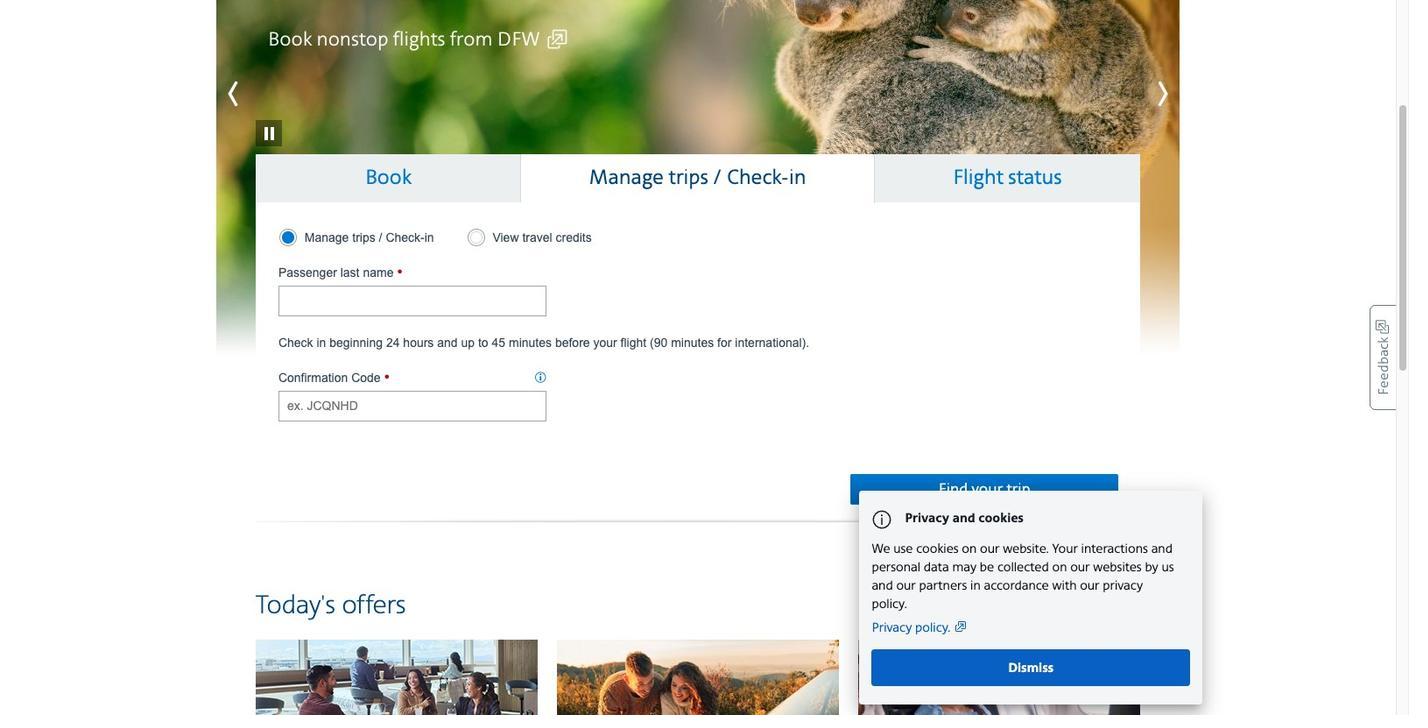 Task type: vqa. For each thing, say whether or not it's contained in the screenshot.
City or airport text box
no



Task type: describe. For each thing, give the bounding box(es) containing it.
passenger
[[279, 266, 337, 280]]

/ inside tab list
[[714, 165, 722, 191]]

travel
[[1022, 532, 1055, 546]]

hours
[[403, 336, 434, 350]]

1 horizontal spatial in
[[425, 230, 434, 244]]

previous slide image
[[216, 72, 295, 116]]

0 horizontal spatial trips
[[352, 230, 376, 244]]

Confirmation Code text field
[[279, 391, 546, 422]]

travel alerts
[[1022, 532, 1089, 546]]

flight
[[621, 336, 647, 350]]

code
[[352, 371, 381, 385]]

for
[[718, 336, 732, 350]]

today's
[[256, 590, 336, 622]]

1 minutes from the left
[[509, 336, 552, 350]]

up
[[461, 336, 475, 350]]

international).
[[735, 336, 810, 350]]

0 horizontal spatial in
[[317, 336, 326, 350]]

trips inside manage trips / check-in link
[[669, 165, 709, 191]]

leave feedback, opens external site in new window image
[[1370, 304, 1397, 410]]

pause slideshow image
[[256, 93, 282, 146]]

check- inside tab list
[[727, 165, 790, 191]]

flight status link
[[875, 154, 1141, 202]]

1 horizontal spatial manage trips / check-in
[[590, 165, 807, 191]]

info image
[[535, 369, 546, 386]]

1 vertical spatial manage trips / check-in
[[305, 230, 434, 244]]

book
[[365, 165, 412, 191]]

beginning
[[330, 336, 383, 350]]

24
[[386, 336, 400, 350]]

your
[[594, 336, 618, 350]]

name
[[363, 266, 394, 280]]

passenger last name
[[279, 266, 397, 280]]

manage trips / check-in link
[[522, 154, 875, 202]]



Task type: locate. For each thing, give the bounding box(es) containing it.
(90
[[650, 336, 668, 350]]

0 vertical spatial trips
[[669, 165, 709, 191]]

0 horizontal spatial minutes
[[509, 336, 552, 350]]

new flights to australia. opens another site in a new window that may not meet accessibility guidelines. image
[[216, 0, 1180, 355]]

check in beginning 24 hours and up to 45 minutes before your flight (90 minutes for international).
[[279, 336, 810, 350]]

credits
[[556, 230, 592, 244]]

manage trips / check-in
[[590, 165, 807, 191], [305, 230, 434, 244]]

0 vertical spatial manage trips / check-in
[[590, 165, 807, 191]]

view travel credits
[[493, 230, 592, 244]]

option group
[[279, 228, 1119, 246]]

1 vertical spatial check-
[[386, 230, 425, 244]]

alerts
[[1059, 532, 1089, 546]]

0 horizontal spatial manage trips / check-in
[[305, 230, 434, 244]]

option group containing manage trips / check-in
[[279, 228, 1119, 246]]

required image right code
[[384, 369, 390, 386]]

1 vertical spatial required image
[[384, 369, 390, 386]]

1 horizontal spatial required image
[[397, 264, 403, 281]]

check
[[279, 336, 313, 350]]

0 vertical spatial check-
[[727, 165, 790, 191]]

status
[[1009, 165, 1063, 191]]

2 horizontal spatial in
[[790, 165, 807, 191]]

tab list containing book
[[256, 154, 1141, 203]]

view
[[493, 230, 519, 244]]

flight
[[954, 165, 1004, 191]]

required image for confirmation code
[[384, 369, 390, 386]]

1 vertical spatial /
[[379, 230, 382, 244]]

manage up passenger last name
[[305, 230, 349, 244]]

0 vertical spatial /
[[714, 165, 722, 191]]

manage inside tab list
[[590, 165, 664, 191]]

travel
[[523, 230, 553, 244]]

45
[[492, 336, 506, 350]]

0 horizontal spatial /
[[379, 230, 382, 244]]

confirmation code
[[279, 371, 384, 385]]

next slide image
[[1101, 72, 1180, 116]]

1 horizontal spatial /
[[714, 165, 722, 191]]

check-
[[727, 165, 790, 191], [386, 230, 425, 244]]

1 horizontal spatial check-
[[727, 165, 790, 191]]

confirmation
[[279, 371, 348, 385]]

0 vertical spatial manage
[[590, 165, 664, 191]]

0 vertical spatial required image
[[397, 264, 403, 281]]

1 vertical spatial in
[[425, 230, 434, 244]]

2 vertical spatial in
[[317, 336, 326, 350]]

travel alerts link
[[977, 522, 1122, 556]]

2 minutes from the left
[[671, 336, 714, 350]]

required image
[[397, 264, 403, 281], [384, 369, 390, 386]]

to
[[478, 336, 489, 350]]

required image for passenger last name
[[397, 264, 403, 281]]

manage up credits at the left top of the page
[[590, 165, 664, 191]]

1 horizontal spatial minutes
[[671, 336, 714, 350]]

manage
[[590, 165, 664, 191], [305, 230, 349, 244]]

last
[[341, 266, 360, 280]]

tab list
[[256, 154, 1141, 203]]

offers
[[342, 590, 406, 622]]

1 horizontal spatial manage
[[590, 165, 664, 191]]

required image right name
[[397, 264, 403, 281]]

0 vertical spatial in
[[790, 165, 807, 191]]

1 vertical spatial manage
[[305, 230, 349, 244]]

minutes left the for
[[671, 336, 714, 350]]

minutes
[[509, 336, 552, 350], [671, 336, 714, 350]]

flight status
[[954, 165, 1063, 191]]

1 vertical spatial trips
[[352, 230, 376, 244]]

today's offers
[[256, 590, 406, 622]]

0 horizontal spatial manage
[[305, 230, 349, 244]]

minutes right 45
[[509, 336, 552, 350]]

1 horizontal spatial trips
[[669, 165, 709, 191]]

and
[[437, 336, 458, 350]]

book link
[[256, 154, 521, 202]]

0 horizontal spatial check-
[[386, 230, 425, 244]]

Passenger last name text field
[[279, 286, 546, 316]]

in
[[790, 165, 807, 191], [425, 230, 434, 244], [317, 336, 326, 350]]

/
[[714, 165, 722, 191], [379, 230, 382, 244]]

0 horizontal spatial required image
[[384, 369, 390, 386]]

trips
[[669, 165, 709, 191], [352, 230, 376, 244]]

before
[[555, 336, 590, 350]]

None submit
[[851, 474, 1119, 505]]



